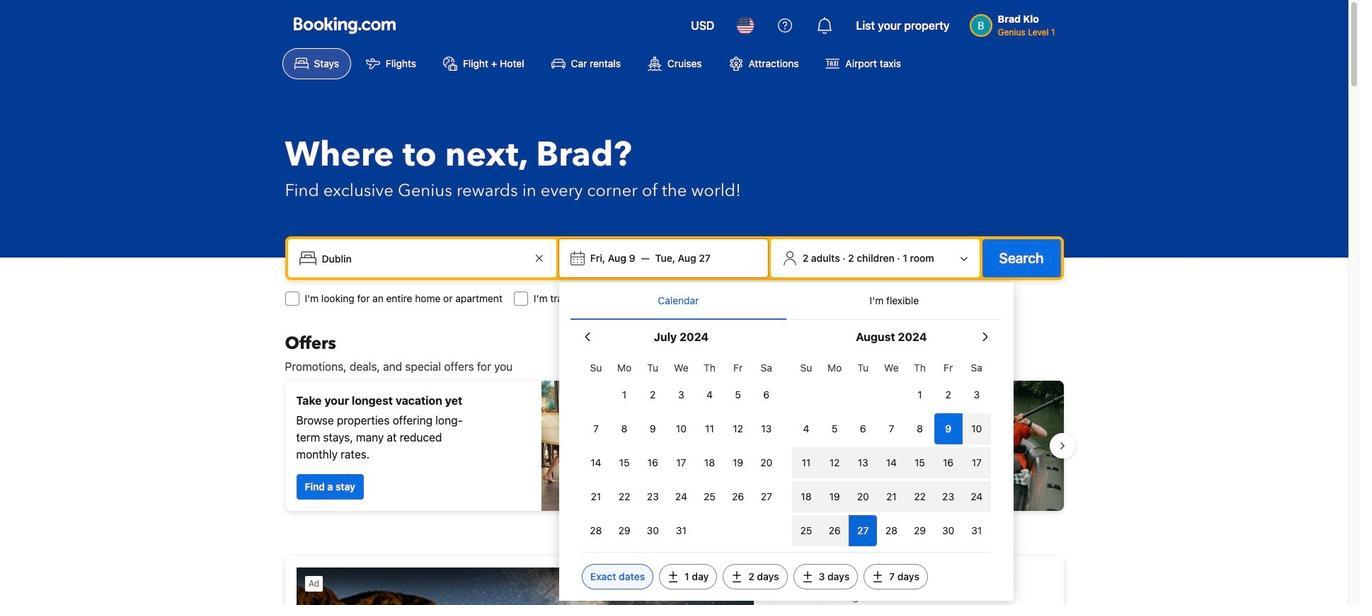 Task type: locate. For each thing, give the bounding box(es) containing it.
main content
[[274, 333, 1075, 606]]

progress bar
[[666, 523, 683, 528]]

cell
[[935, 411, 963, 445], [963, 411, 991, 445], [792, 445, 821, 479], [821, 445, 849, 479], [849, 445, 878, 479], [878, 445, 906, 479], [906, 445, 935, 479], [935, 445, 963, 479], [963, 445, 991, 479], [792, 479, 821, 513], [821, 479, 849, 513], [849, 479, 878, 513], [878, 479, 906, 513], [906, 479, 935, 513], [935, 479, 963, 513], [963, 479, 991, 513], [792, 513, 821, 547], [821, 513, 849, 547], [849, 513, 878, 547]]

7 July 2024 checkbox
[[582, 414, 611, 445]]

23 July 2024 checkbox
[[639, 482, 667, 513]]

grid
[[582, 354, 781, 547], [792, 354, 991, 547]]

7 August 2024 checkbox
[[878, 414, 906, 445]]

26 July 2024 checkbox
[[724, 482, 753, 513]]

13 August 2024 checkbox
[[849, 448, 878, 479]]

region
[[274, 375, 1075, 517]]

booking.com image
[[294, 17, 396, 34]]

17 July 2024 checkbox
[[667, 448, 696, 479]]

5 July 2024 checkbox
[[724, 380, 753, 411]]

8 July 2024 checkbox
[[611, 414, 639, 445]]

tab list
[[571, 283, 1003, 321]]

3 July 2024 checkbox
[[667, 380, 696, 411]]

5 August 2024 checkbox
[[821, 414, 849, 445]]

20 August 2024 checkbox
[[849, 482, 878, 513]]

29 July 2024 checkbox
[[611, 516, 639, 547]]

13 July 2024 checkbox
[[753, 414, 781, 445]]

18 July 2024 checkbox
[[696, 448, 724, 479]]

1 horizontal spatial grid
[[792, 354, 991, 547]]

a young girl and woman kayak on a river image
[[680, 381, 1064, 511]]

22 August 2024 checkbox
[[906, 482, 935, 513]]

2 July 2024 checkbox
[[639, 380, 667, 411]]

14 July 2024 checkbox
[[582, 448, 611, 479]]

2 grid from the left
[[792, 354, 991, 547]]

18 August 2024 checkbox
[[792, 482, 821, 513]]

6 July 2024 checkbox
[[753, 380, 781, 411]]

29 August 2024 checkbox
[[906, 516, 935, 547]]

24 July 2024 checkbox
[[667, 482, 696, 513]]

1 August 2024 checkbox
[[906, 380, 935, 411]]

Where are you going? field
[[316, 246, 531, 271]]

0 horizontal spatial grid
[[582, 354, 781, 547]]

take your longest vacation yet image
[[541, 381, 669, 511]]

6 August 2024 checkbox
[[849, 414, 878, 445]]

3 August 2024 checkbox
[[963, 380, 991, 411]]

2 August 2024 checkbox
[[935, 380, 963, 411]]

10 July 2024 checkbox
[[667, 414, 696, 445]]

your account menu brad klo genius level 1 element
[[970, 6, 1061, 39]]



Task type: vqa. For each thing, say whether or not it's contained in the screenshot.
tab list
yes



Task type: describe. For each thing, give the bounding box(es) containing it.
16 August 2024 checkbox
[[935, 448, 963, 479]]

25 July 2024 checkbox
[[696, 482, 724, 513]]

28 August 2024 checkbox
[[878, 516, 906, 547]]

28 July 2024 checkbox
[[582, 516, 611, 547]]

31 July 2024 checkbox
[[667, 516, 696, 547]]

15 July 2024 checkbox
[[611, 448, 639, 479]]

12 August 2024 checkbox
[[821, 448, 849, 479]]

30 August 2024 checkbox
[[935, 516, 963, 547]]

12 July 2024 checkbox
[[724, 414, 753, 445]]

4 July 2024 checkbox
[[696, 380, 724, 411]]

27 August 2024 checkbox
[[849, 516, 878, 547]]

9 July 2024 checkbox
[[639, 414, 667, 445]]

25 August 2024 checkbox
[[792, 516, 821, 547]]

1 grid from the left
[[582, 354, 781, 547]]

19 July 2024 checkbox
[[724, 448, 753, 479]]

21 July 2024 checkbox
[[582, 482, 611, 513]]

9 August 2024 checkbox
[[935, 414, 963, 445]]

23 August 2024 checkbox
[[935, 482, 963, 513]]

27 July 2024 checkbox
[[753, 482, 781, 513]]

26 August 2024 checkbox
[[821, 516, 849, 547]]

22 July 2024 checkbox
[[611, 482, 639, 513]]

21 August 2024 checkbox
[[878, 482, 906, 513]]

31 August 2024 checkbox
[[963, 516, 991, 547]]

8 August 2024 checkbox
[[906, 414, 935, 445]]

11 July 2024 checkbox
[[696, 414, 724, 445]]

17 August 2024 checkbox
[[963, 448, 991, 479]]

16 July 2024 checkbox
[[639, 448, 667, 479]]

24 August 2024 checkbox
[[963, 482, 991, 513]]

4 August 2024 checkbox
[[792, 414, 821, 445]]

19 August 2024 checkbox
[[821, 482, 849, 513]]

20 July 2024 checkbox
[[753, 448, 781, 479]]

1 July 2024 checkbox
[[611, 380, 639, 411]]

14 August 2024 checkbox
[[878, 448, 906, 479]]

30 July 2024 checkbox
[[639, 516, 667, 547]]

10 August 2024 checkbox
[[963, 414, 991, 445]]

11 August 2024 checkbox
[[792, 448, 821, 479]]

15 August 2024 checkbox
[[906, 448, 935, 479]]



